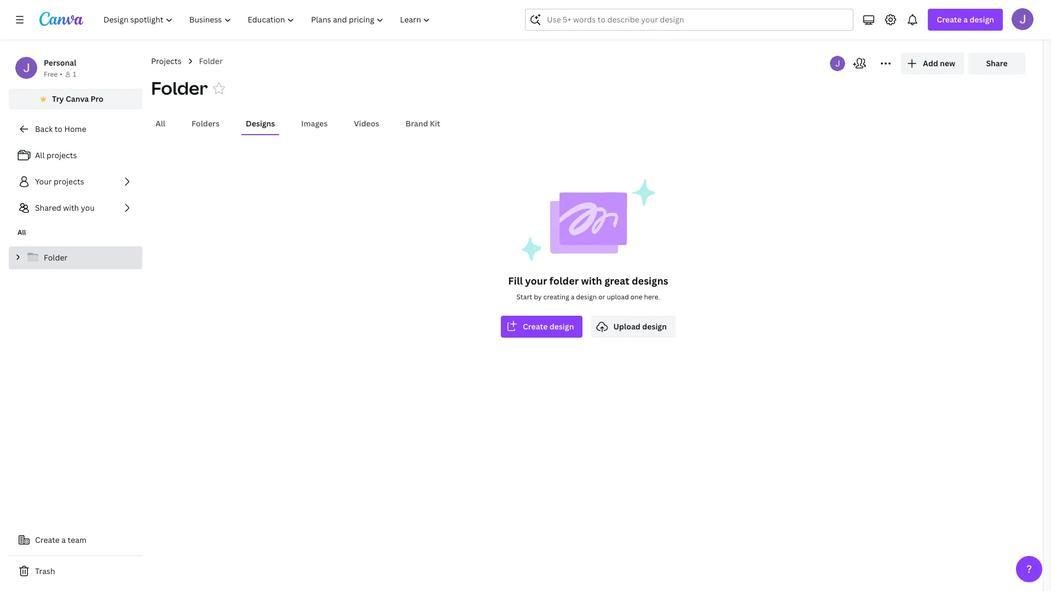 Task type: locate. For each thing, give the bounding box(es) containing it.
1
[[73, 70, 76, 79]]

create for create design
[[523, 322, 548, 332]]

by
[[534, 293, 542, 302]]

create design
[[523, 322, 574, 332]]

share button
[[969, 53, 1026, 75]]

1 vertical spatial folder link
[[9, 247, 142, 270]]

create a team button
[[9, 530, 142, 552]]

create up new
[[937, 14, 962, 25]]

1 vertical spatial folder
[[151, 76, 208, 100]]

projects
[[47, 150, 77, 161], [54, 176, 84, 187]]

designs
[[632, 274, 669, 288]]

all for all button
[[156, 118, 165, 129]]

1 vertical spatial create
[[523, 322, 548, 332]]

folder link down shared with you link
[[9, 247, 142, 270]]

trash
[[35, 566, 55, 577]]

1 vertical spatial a
[[571, 293, 575, 302]]

create
[[937, 14, 962, 25], [523, 322, 548, 332], [35, 535, 60, 546]]

0 horizontal spatial with
[[63, 203, 79, 213]]

design
[[970, 14, 995, 25], [576, 293, 597, 302], [550, 322, 574, 332], [643, 322, 667, 332]]

folder up the 'folder' "button" on the left
[[199, 56, 223, 66]]

2 horizontal spatial a
[[964, 14, 968, 25]]

projects down the back to home
[[47, 150, 77, 161]]

kit
[[430, 118, 441, 129]]

design left the jacob simon icon
[[970, 14, 995, 25]]

top level navigation element
[[96, 9, 440, 31]]

create inside create design button
[[523, 322, 548, 332]]

your
[[526, 274, 548, 288]]

shared with you link
[[9, 197, 142, 219]]

0 vertical spatial all
[[156, 118, 165, 129]]

upload design
[[614, 322, 667, 332]]

0 vertical spatial a
[[964, 14, 968, 25]]

design inside button
[[643, 322, 667, 332]]

1 horizontal spatial create
[[523, 322, 548, 332]]

try canva pro
[[52, 94, 103, 104]]

create design button
[[501, 316, 583, 338]]

folder
[[199, 56, 223, 66], [151, 76, 208, 100], [44, 253, 68, 263]]

2 vertical spatial a
[[62, 535, 66, 546]]

with left you
[[63, 203, 79, 213]]

create inside "create a team" button
[[35, 535, 60, 546]]

folder down shared
[[44, 253, 68, 263]]

pro
[[91, 94, 103, 104]]

try
[[52, 94, 64, 104]]

0 vertical spatial with
[[63, 203, 79, 213]]

all inside all button
[[156, 118, 165, 129]]

projects right your on the left of the page
[[54, 176, 84, 187]]

back to home
[[35, 124, 86, 134]]

0 vertical spatial create
[[937, 14, 962, 25]]

a for team
[[62, 535, 66, 546]]

1 horizontal spatial with
[[582, 274, 603, 288]]

with up or
[[582, 274, 603, 288]]

start
[[517, 293, 533, 302]]

1 horizontal spatial folder link
[[199, 55, 223, 67]]

design inside button
[[550, 322, 574, 332]]

projects
[[151, 56, 182, 66]]

create down by
[[523, 322, 548, 332]]

designs
[[246, 118, 275, 129]]

folder for folder link to the top
[[199, 56, 223, 66]]

1 vertical spatial projects
[[54, 176, 84, 187]]

0 horizontal spatial create
[[35, 535, 60, 546]]

images button
[[297, 113, 332, 134]]

0 horizontal spatial all
[[18, 228, 26, 237]]

upload
[[614, 322, 641, 332]]

1 horizontal spatial a
[[571, 293, 575, 302]]

all for all projects
[[35, 150, 45, 161]]

create for create a team
[[35, 535, 60, 546]]

images
[[301, 118, 328, 129]]

design right "upload"
[[643, 322, 667, 332]]

2 horizontal spatial all
[[156, 118, 165, 129]]

try canva pro button
[[9, 89, 142, 110]]

all inside all projects link
[[35, 150, 45, 161]]

1 horizontal spatial all
[[35, 150, 45, 161]]

0 vertical spatial projects
[[47, 150, 77, 161]]

2 vertical spatial create
[[35, 535, 60, 546]]

folder
[[550, 274, 579, 288]]

upload design button
[[592, 316, 676, 338]]

a
[[964, 14, 968, 25], [571, 293, 575, 302], [62, 535, 66, 546]]

all
[[156, 118, 165, 129], [35, 150, 45, 161], [18, 228, 26, 237]]

create left team
[[35, 535, 60, 546]]

1 vertical spatial all
[[35, 150, 45, 161]]

2 horizontal spatial create
[[937, 14, 962, 25]]

None search field
[[526, 9, 854, 31]]

folder down projects link
[[151, 76, 208, 100]]

projects link
[[151, 55, 182, 67]]

0 horizontal spatial a
[[62, 535, 66, 546]]

a inside "create a team" button
[[62, 535, 66, 546]]

folder button
[[151, 76, 208, 100]]

list
[[9, 145, 142, 219]]

a inside create a design dropdown button
[[964, 14, 968, 25]]

add new
[[924, 58, 956, 68]]

design down the creating
[[550, 322, 574, 332]]

shared
[[35, 203, 61, 213]]

0 vertical spatial folder
[[199, 56, 223, 66]]

design left or
[[576, 293, 597, 302]]

folder link up the 'folder' "button" on the left
[[199, 55, 223, 67]]

create inside create a design dropdown button
[[937, 14, 962, 25]]

fill
[[509, 274, 523, 288]]

folder link
[[199, 55, 223, 67], [9, 247, 142, 270]]

projects for all projects
[[47, 150, 77, 161]]

1 vertical spatial with
[[582, 274, 603, 288]]

design inside the fill your folder with great designs start by creating a design or upload one here.
[[576, 293, 597, 302]]

with
[[63, 203, 79, 213], [582, 274, 603, 288]]

canva
[[66, 94, 89, 104]]

brand kit
[[406, 118, 441, 129]]

designs button
[[242, 113, 280, 134]]



Task type: vqa. For each thing, say whether or not it's contained in the screenshot.
The Anton Icon
no



Task type: describe. For each thing, give the bounding box(es) containing it.
design inside dropdown button
[[970, 14, 995, 25]]

create a design button
[[929, 9, 1004, 31]]

add new button
[[902, 53, 965, 75]]

Search search field
[[547, 9, 832, 30]]

videos button
[[350, 113, 384, 134]]

free
[[44, 70, 58, 79]]

create for create a design
[[937, 14, 962, 25]]

2 vertical spatial folder
[[44, 253, 68, 263]]

creating
[[544, 293, 570, 302]]

one
[[631, 293, 643, 302]]

team
[[68, 535, 86, 546]]

all projects
[[35, 150, 77, 161]]

folders button
[[187, 113, 224, 134]]

trash link
[[9, 561, 142, 583]]

your
[[35, 176, 52, 187]]

share
[[987, 58, 1008, 68]]

fill your folder with great designs start by creating a design or upload one here.
[[509, 274, 669, 302]]

brand kit button
[[401, 113, 445, 134]]

back
[[35, 124, 53, 134]]

create a design
[[937, 14, 995, 25]]

you
[[81, 203, 95, 213]]

free •
[[44, 70, 62, 79]]

to
[[55, 124, 62, 134]]

with inside the fill your folder with great designs start by creating a design or upload one here.
[[582, 274, 603, 288]]

0 vertical spatial folder link
[[199, 55, 223, 67]]

new
[[941, 58, 956, 68]]

all button
[[151, 113, 170, 134]]

add
[[924, 58, 939, 68]]

0 horizontal spatial folder link
[[9, 247, 142, 270]]

your projects link
[[9, 171, 142, 193]]

home
[[64, 124, 86, 134]]

a for design
[[964, 14, 968, 25]]

a inside the fill your folder with great designs start by creating a design or upload one here.
[[571, 293, 575, 302]]

•
[[60, 70, 62, 79]]

great
[[605, 274, 630, 288]]

or
[[599, 293, 606, 302]]

here.
[[645, 293, 660, 302]]

upload
[[607, 293, 629, 302]]

your projects
[[35, 176, 84, 187]]

folders
[[192, 118, 220, 129]]

folder for the 'folder' "button" on the left
[[151, 76, 208, 100]]

all projects link
[[9, 145, 142, 167]]

videos
[[354, 118, 379, 129]]

list containing all projects
[[9, 145, 142, 219]]

brand
[[406, 118, 428, 129]]

create a team
[[35, 535, 86, 546]]

shared with you
[[35, 203, 95, 213]]

personal
[[44, 58, 76, 68]]

projects for your projects
[[54, 176, 84, 187]]

2 vertical spatial all
[[18, 228, 26, 237]]

back to home link
[[9, 118, 142, 140]]

jacob simon image
[[1012, 8, 1034, 30]]



